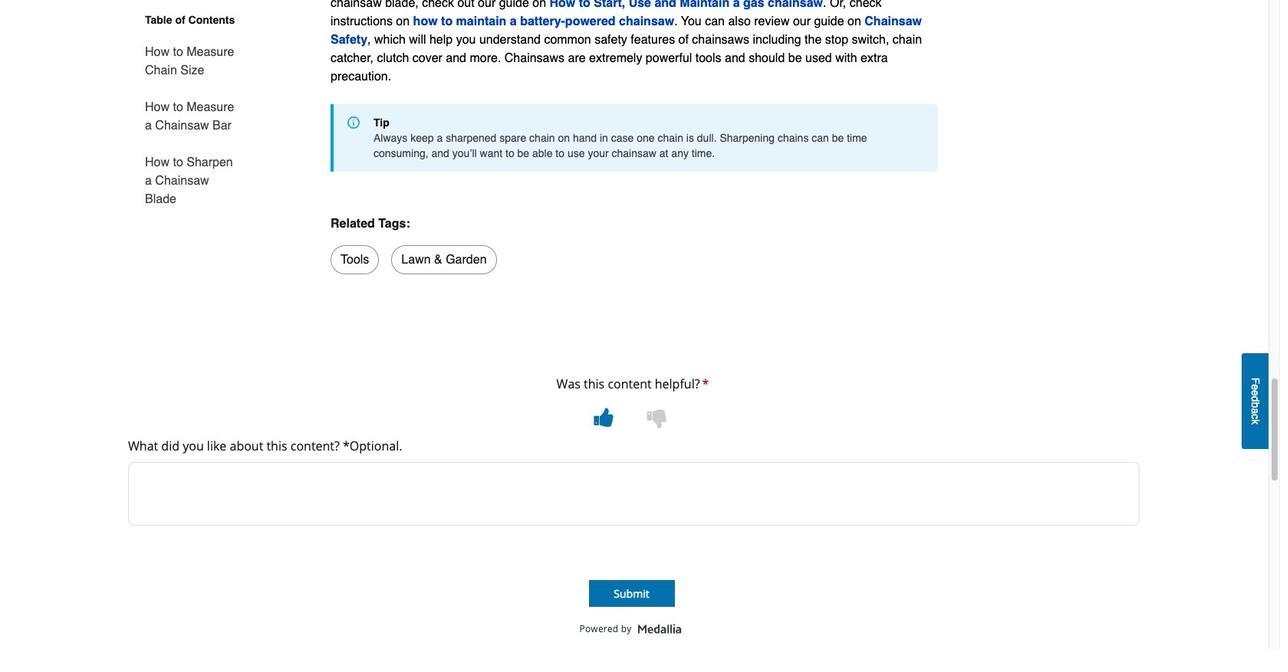 Task type: describe. For each thing, give the bounding box(es) containing it.
features
[[631, 33, 675, 47]]

how to sharpen a chainsaw blade link
[[145, 144, 242, 209]]

b
[[1249, 403, 1262, 409]]

info image
[[347, 117, 360, 129]]

0 vertical spatial chainsaw
[[619, 15, 674, 29]]

spare
[[499, 132, 526, 144]]

how
[[413, 15, 438, 29]]

including
[[753, 33, 801, 47]]

to down spare
[[505, 148, 514, 160]]

you
[[456, 33, 476, 47]]

1 e from the top
[[1249, 385, 1262, 391]]

on inside the . or, check instructions on
[[396, 15, 410, 29]]

of inside the , which will help you understand common safety features of chainsaws including the stop switch, chain catcher, clutch cover and more. chainsaws are extremely powerful tools and should be used with extra precaution.
[[678, 33, 689, 47]]

can inside tip always keep a sharpened spare chain on hand in case one chain is dull. sharpening chains can be time consuming, and you'll want to be able to use your chainsaw at any time.
[[812, 132, 829, 144]]

&
[[434, 253, 442, 267]]

safety
[[331, 33, 367, 47]]

tools link
[[331, 246, 379, 275]]

chainsaw safety
[[331, 15, 922, 47]]

with
[[835, 52, 857, 65]]

should
[[749, 52, 785, 65]]

keep
[[411, 132, 434, 144]]

consuming,
[[374, 148, 428, 160]]

table of contents element
[[127, 12, 242, 209]]

size
[[180, 64, 204, 77]]

0 horizontal spatial chain
[[529, 132, 555, 144]]

able
[[532, 148, 553, 160]]

chainsaw safety link
[[331, 15, 922, 47]]

one
[[637, 132, 655, 144]]

are
[[568, 52, 586, 65]]

to left use
[[556, 148, 565, 160]]

precaution.
[[331, 70, 391, 84]]

extremely
[[589, 52, 642, 65]]

how to measure chain size link
[[145, 34, 242, 89]]

sharpened
[[446, 132, 497, 144]]

chain
[[145, 64, 177, 77]]

blade
[[145, 193, 176, 206]]

1 vertical spatial .
[[674, 15, 678, 29]]

be inside the , which will help you understand common safety features of chainsaws including the stop switch, chain catcher, clutch cover and more. chainsaws are extremely powerful tools and should be used with extra precaution.
[[788, 52, 802, 65]]

table
[[145, 14, 172, 26]]

chainsaw inside tip always keep a sharpened spare chain on hand in case one chain is dull. sharpening chains can be time consuming, and you'll want to be able to use your chainsaw at any time.
[[612, 148, 656, 160]]

or,
[[830, 0, 846, 10]]

in
[[600, 132, 608, 144]]

battery-
[[520, 15, 565, 29]]

our
[[793, 15, 811, 29]]

chain inside the , which will help you understand common safety features of chainsaws including the stop switch, chain catcher, clutch cover and more. chainsaws are extremely powerful tools and should be used with extra precaution.
[[893, 33, 922, 47]]

to for how to measure chain size
[[173, 45, 183, 59]]

garden
[[446, 253, 487, 267]]

chainsaw inside chainsaw safety
[[865, 15, 922, 29]]

how to measure chain size
[[145, 45, 234, 77]]

a for maintain
[[510, 15, 517, 29]]

dull.
[[697, 132, 717, 144]]

measure for size
[[187, 45, 234, 59]]

2 vertical spatial be
[[517, 148, 529, 160]]

how to measure a chainsaw bar link
[[145, 89, 242, 144]]

more.
[[470, 52, 501, 65]]

tags:
[[378, 217, 410, 231]]

powered
[[565, 15, 616, 29]]

lawn & garden link
[[391, 246, 497, 275]]

how to measure a chainsaw bar
[[145, 100, 234, 133]]

use
[[568, 148, 585, 160]]

to for how to sharpen a chainsaw blade
[[173, 156, 183, 170]]

lawn
[[401, 253, 431, 267]]

contents
[[188, 14, 235, 26]]

review
[[754, 15, 790, 29]]

and down the you
[[446, 52, 466, 65]]

the
[[805, 33, 822, 47]]

f e e d b a c k
[[1249, 378, 1262, 425]]

common
[[544, 33, 591, 47]]

extra
[[861, 52, 888, 65]]

2 horizontal spatial be
[[832, 132, 844, 144]]

maintain
[[456, 15, 507, 29]]

chainsaws
[[505, 52, 565, 65]]

instructions
[[331, 15, 393, 29]]

you
[[681, 15, 702, 29]]

1 horizontal spatial chain
[[658, 132, 683, 144]]

k
[[1249, 420, 1262, 425]]

a for measure
[[145, 119, 152, 133]]



Task type: vqa. For each thing, say whether or not it's contained in the screenshot.
"Commercial"
no



Task type: locate. For each thing, give the bounding box(es) containing it.
1 measure from the top
[[187, 45, 234, 59]]

to up the 'help'
[[441, 15, 453, 29]]

how to maintain a battery-powered chainsaw link
[[413, 15, 674, 29]]

powerful
[[646, 52, 692, 65]]

. inside the . or, check instructions on
[[823, 0, 826, 10]]

1 vertical spatial chainsaw
[[612, 148, 656, 160]]

0 horizontal spatial .
[[674, 15, 678, 29]]

0 vertical spatial how
[[145, 45, 170, 59]]

on up use
[[558, 132, 570, 144]]

2 measure from the top
[[187, 100, 234, 114]]

1 horizontal spatial be
[[788, 52, 802, 65]]

to down "size"
[[173, 100, 183, 114]]

. or, check instructions on
[[331, 0, 882, 29]]

on
[[396, 15, 410, 29], [848, 15, 861, 29], [558, 132, 570, 144]]

your
[[588, 148, 609, 160]]

chainsaw up features
[[619, 15, 674, 29]]

how inside how to sharpen a chainsaw blade
[[145, 156, 170, 170]]

to inside how to sharpen a chainsaw blade
[[173, 156, 183, 170]]

how to maintain a battery-powered chainsaw . you can also review our guide on
[[413, 15, 865, 29]]

2 vertical spatial how
[[145, 156, 170, 170]]

2 e from the top
[[1249, 391, 1262, 397]]

and down keep
[[431, 148, 449, 160]]

clutch
[[377, 52, 409, 65]]

how inside how to measure a chainsaw bar
[[145, 100, 170, 114]]

c
[[1249, 414, 1262, 420]]

how for how to measure a chainsaw bar
[[145, 100, 170, 114]]

a
[[510, 15, 517, 29], [145, 119, 152, 133], [437, 132, 443, 144], [145, 174, 152, 188], [1249, 409, 1262, 414]]

a inside how to measure a chainsaw bar
[[145, 119, 152, 133]]

tools
[[341, 253, 369, 267]]

be left time
[[832, 132, 844, 144]]

tip always keep a sharpened spare chain on hand in case one chain is dull. sharpening chains can be time consuming, and you'll want to be able to use your chainsaw at any time.
[[374, 117, 867, 160]]

on inside tip always keep a sharpened spare chain on hand in case one chain is dull. sharpening chains can be time consuming, and you'll want to be able to use your chainsaw at any time.
[[558, 132, 570, 144]]

0 vertical spatial can
[[705, 15, 725, 29]]

is
[[686, 132, 694, 144]]

,
[[367, 33, 371, 47]]

1 horizontal spatial .
[[823, 0, 826, 10]]

related
[[331, 217, 375, 231]]

e
[[1249, 385, 1262, 391], [1249, 391, 1262, 397]]

can right chains
[[812, 132, 829, 144]]

chainsaw inside how to sharpen a chainsaw blade
[[155, 174, 209, 188]]

0 vertical spatial .
[[823, 0, 826, 10]]

always
[[374, 132, 408, 144]]

e up b
[[1249, 391, 1262, 397]]

3 how from the top
[[145, 156, 170, 170]]

2 horizontal spatial on
[[848, 15, 861, 29]]

0 vertical spatial measure
[[187, 45, 234, 59]]

. left you
[[674, 15, 678, 29]]

and inside tip always keep a sharpened spare chain on hand in case one chain is dull. sharpening chains can be time consuming, and you'll want to be able to use your chainsaw at any time.
[[431, 148, 449, 160]]

chain up able
[[529, 132, 555, 144]]

how to sharpen a chainsaw blade
[[145, 156, 233, 206]]

chainsaw left "bar"
[[155, 119, 209, 133]]

on left the how
[[396, 15, 410, 29]]

chain up at
[[658, 132, 683, 144]]

chain right switch, on the top of the page
[[893, 33, 922, 47]]

0 horizontal spatial be
[[517, 148, 529, 160]]

d
[[1249, 397, 1262, 403]]

1 horizontal spatial can
[[812, 132, 829, 144]]

how
[[145, 45, 170, 59], [145, 100, 170, 114], [145, 156, 170, 170]]

1 vertical spatial chainsaw
[[155, 119, 209, 133]]

can up chainsaws
[[705, 15, 725, 29]]

how inside how to measure chain size
[[145, 45, 170, 59]]

lawn & garden
[[401, 253, 487, 267]]

want
[[480, 148, 502, 160]]

chainsaw up switch, on the top of the page
[[865, 15, 922, 29]]

understand
[[479, 33, 541, 47]]

at
[[659, 148, 668, 160]]

measure for chainsaw
[[187, 100, 234, 114]]

chainsaw down case
[[612, 148, 656, 160]]

switch,
[[852, 33, 889, 47]]

chainsaw up blade
[[155, 174, 209, 188]]

on down the check
[[848, 15, 861, 29]]

chainsaw for sharpen
[[155, 174, 209, 188]]

to inside how to measure chain size
[[173, 45, 183, 59]]

tools
[[695, 52, 721, 65]]

of down you
[[678, 33, 689, 47]]

measure inside how to measure chain size
[[187, 45, 234, 59]]

. left or,
[[823, 0, 826, 10]]

0 vertical spatial be
[[788, 52, 802, 65]]

1 vertical spatial measure
[[187, 100, 234, 114]]

time.
[[692, 148, 715, 160]]

of right table
[[175, 14, 185, 26]]

catcher,
[[331, 52, 374, 65]]

guide
[[814, 15, 844, 29]]

to inside how to measure a chainsaw bar
[[173, 100, 183, 114]]

to up "size"
[[173, 45, 183, 59]]

2 how from the top
[[145, 100, 170, 114]]

be down spare
[[517, 148, 529, 160]]

to left sharpen in the top left of the page
[[173, 156, 183, 170]]

f
[[1249, 378, 1262, 385]]

which
[[374, 33, 406, 47]]

, which will help you understand common safety features of chainsaws including the stop switch, chain catcher, clutch cover and more. chainsaws are extremely powerful tools and should be used with extra precaution.
[[331, 33, 922, 84]]

.
[[823, 0, 826, 10], [674, 15, 678, 29]]

of
[[175, 14, 185, 26], [678, 33, 689, 47]]

how for how to sharpen a chainsaw blade
[[145, 156, 170, 170]]

table of contents
[[145, 14, 235, 26]]

e up d
[[1249, 385, 1262, 391]]

any
[[671, 148, 689, 160]]

how up blade
[[145, 156, 170, 170]]

measure
[[187, 45, 234, 59], [187, 100, 234, 114]]

a up k
[[1249, 409, 1262, 414]]

will
[[409, 33, 426, 47]]

measure up "bar"
[[187, 100, 234, 114]]

used
[[805, 52, 832, 65]]

be
[[788, 52, 802, 65], [832, 132, 844, 144], [517, 148, 529, 160]]

a inside tip always keep a sharpened spare chain on hand in case one chain is dull. sharpening chains can be time consuming, and you'll want to be able to use your chainsaw at any time.
[[437, 132, 443, 144]]

related tags:
[[331, 217, 410, 231]]

to for how to maintain a battery-powered chainsaw . you can also review our guide on
[[441, 15, 453, 29]]

2 horizontal spatial chain
[[893, 33, 922, 47]]

1 vertical spatial of
[[678, 33, 689, 47]]

f e e d b a c k button
[[1242, 354, 1269, 450]]

to for how to measure a chainsaw bar
[[173, 100, 183, 114]]

sharpen
[[187, 156, 233, 170]]

2 vertical spatial chainsaw
[[155, 174, 209, 188]]

chainsaw for measure
[[155, 119, 209, 133]]

1 horizontal spatial on
[[558, 132, 570, 144]]

sharpening
[[720, 132, 775, 144]]

how up chain
[[145, 45, 170, 59]]

0 horizontal spatial of
[[175, 14, 185, 26]]

a inside button
[[1249, 409, 1262, 414]]

and down chainsaws
[[725, 52, 745, 65]]

you'll
[[452, 148, 477, 160]]

a up blade
[[145, 174, 152, 188]]

a for keep
[[437, 132, 443, 144]]

help
[[429, 33, 453, 47]]

and
[[446, 52, 466, 65], [725, 52, 745, 65], [431, 148, 449, 160]]

1 vertical spatial can
[[812, 132, 829, 144]]

also
[[728, 15, 751, 29]]

a down chain
[[145, 119, 152, 133]]

be left used
[[788, 52, 802, 65]]

time
[[847, 132, 867, 144]]

stop
[[825, 33, 848, 47]]

a right keep
[[437, 132, 443, 144]]

tip
[[374, 117, 389, 129]]

a up understand
[[510, 15, 517, 29]]

safety
[[595, 33, 627, 47]]

1 horizontal spatial of
[[678, 33, 689, 47]]

can
[[705, 15, 725, 29], [812, 132, 829, 144]]

chainsaws
[[692, 33, 749, 47]]

chains
[[778, 132, 809, 144]]

a for sharpen
[[145, 174, 152, 188]]

0 vertical spatial chainsaw
[[865, 15, 922, 29]]

0 horizontal spatial can
[[705, 15, 725, 29]]

1 vertical spatial be
[[832, 132, 844, 144]]

a inside how to sharpen a chainsaw blade
[[145, 174, 152, 188]]

1 how from the top
[[145, 45, 170, 59]]

measure inside how to measure a chainsaw bar
[[187, 100, 234, 114]]

check
[[850, 0, 882, 10]]

cover
[[412, 52, 442, 65]]

how for how to measure chain size
[[145, 45, 170, 59]]

case
[[611, 132, 634, 144]]

chainsaw inside how to measure a chainsaw bar
[[155, 119, 209, 133]]

chain
[[893, 33, 922, 47], [529, 132, 555, 144], [658, 132, 683, 144]]

measure up "size"
[[187, 45, 234, 59]]

1 vertical spatial how
[[145, 100, 170, 114]]

0 vertical spatial of
[[175, 14, 185, 26]]

0 horizontal spatial on
[[396, 15, 410, 29]]

hand
[[573, 132, 597, 144]]

how down chain
[[145, 100, 170, 114]]

bar
[[212, 119, 232, 133]]



